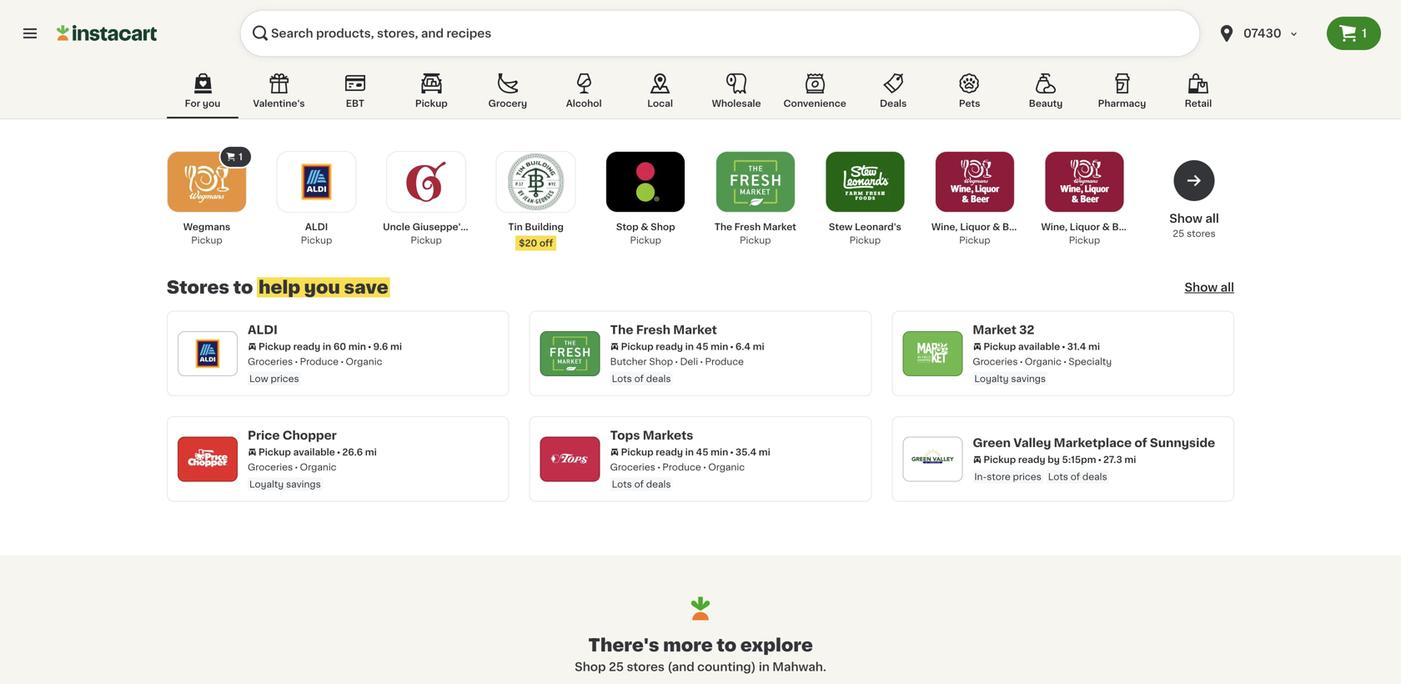 Task type: vqa. For each thing, say whether or not it's contained in the screenshot.


Task type: describe. For each thing, give the bounding box(es) containing it.
there's more to explore shop 25 stores (and counting) in mahwah.
[[575, 637, 827, 673]]

pickup ready in 45 min for fresh
[[621, 342, 729, 351]]

wine, liquor & beer at montvale wegmans image
[[947, 154, 1004, 210]]

32
[[1020, 324, 1035, 336]]

produce inside butcher shop deli produce lots of deals
[[705, 357, 744, 366]]

in for tops markets
[[685, 448, 694, 457]]

green valley marketplace of sunnyside
[[973, 437, 1216, 449]]

the fresh market
[[610, 324, 717, 336]]

uncle
[[383, 222, 410, 232]]

35.4
[[736, 448, 757, 457]]

green
[[973, 437, 1011, 449]]

convenience
[[784, 99, 847, 108]]

35.4 mi
[[736, 448, 771, 457]]

low
[[249, 374, 268, 383]]

price chopper
[[248, 430, 337, 441]]

ebt
[[346, 99, 365, 108]]

help
[[259, 279, 300, 296]]

butcher
[[610, 357, 647, 366]]

produce for tops markets
[[663, 463, 701, 472]]

deals button
[[858, 70, 930, 118]]

tin building image
[[508, 154, 565, 210]]

1 inside 1 button
[[1362, 28, 1367, 39]]

stop
[[616, 222, 639, 232]]

market 32 logo image
[[911, 331, 956, 376]]

valley
[[1014, 437, 1052, 449]]

organic inside groceries produce organic low prices
[[346, 357, 383, 366]]

wegmans
[[183, 222, 230, 232]]

retail button
[[1163, 70, 1235, 118]]

for
[[185, 99, 200, 108]]

available for 32
[[1019, 342, 1061, 351]]

tin
[[508, 222, 523, 232]]

stores inside there's more to explore shop 25 stores (and counting) in mahwah.
[[627, 661, 665, 673]]

show for show all
[[1185, 282, 1218, 293]]

tops markets
[[610, 430, 694, 441]]

sunnyside
[[1150, 437, 1216, 449]]

wegmans image
[[179, 154, 235, 210]]

of down 5:15pm
[[1071, 472, 1081, 481]]

45 for the fresh market
[[696, 342, 709, 351]]

pickup ready by 5:15pm
[[984, 455, 1097, 464]]

more
[[663, 637, 713, 654]]

tops
[[610, 430, 640, 441]]

pickup up store
[[984, 455, 1016, 464]]

stew leonard's pickup
[[829, 222, 902, 245]]

show for show all 25 stores
[[1170, 213, 1203, 224]]

shop inside stop & shop pickup
[[651, 222, 675, 232]]

specialty
[[1069, 357, 1112, 366]]

show all button
[[1185, 279, 1235, 296]]

market 32
[[973, 324, 1035, 336]]

aldi logo image
[[185, 331, 230, 376]]

the fresh market logo image
[[548, 331, 593, 376]]

groceries organic specialty loyalty savings
[[973, 357, 1112, 383]]

stop & shop pickup
[[616, 222, 675, 245]]

wegmans pickup
[[183, 222, 230, 245]]

in-store prices lots of deals
[[975, 472, 1108, 481]]

07430 button
[[1217, 10, 1317, 57]]

of inside butcher shop deli produce lots of deals
[[635, 374, 644, 383]]

pets
[[959, 99, 981, 108]]

Search field
[[240, 10, 1201, 57]]

loyalty inside groceries organic loyalty savings
[[249, 480, 284, 489]]

for you
[[185, 99, 221, 108]]

convenience button
[[777, 70, 853, 118]]

tin building $20 off
[[508, 222, 564, 248]]

the fresh market pickup
[[715, 222, 797, 245]]

beauty button
[[1010, 70, 1082, 118]]

stew leonard's image
[[837, 154, 894, 210]]

pickup inside the fresh market pickup
[[740, 236, 771, 245]]

wholesale
[[712, 99, 761, 108]]

grocery button
[[472, 70, 544, 118]]

savings inside groceries organic specialty loyalty savings
[[1011, 374, 1046, 383]]

26.6 mi
[[342, 448, 377, 457]]

markets
[[643, 430, 694, 441]]

organic inside "groceries produce organic lots of deals"
[[709, 463, 745, 472]]

stew
[[829, 222, 853, 232]]

valentine's button
[[243, 70, 315, 118]]

aldi pickup
[[301, 222, 332, 245]]

uncle giuseppe's marketplace pickup
[[383, 222, 528, 245]]

fresh for the fresh market pickup
[[735, 222, 761, 232]]

off
[[540, 239, 553, 248]]

prices inside groceries produce organic low prices
[[271, 374, 299, 383]]

all for show all
[[1221, 282, 1235, 293]]

31.4
[[1068, 342, 1087, 351]]

pickup available for chopper
[[259, 448, 335, 457]]

25 inside there's more to explore shop 25 stores (and counting) in mahwah.
[[609, 661, 624, 673]]

pickup down tops
[[621, 448, 654, 457]]

in for the fresh market
[[685, 342, 694, 351]]

60
[[334, 342, 346, 351]]

aldi image
[[288, 154, 345, 210]]

beauty
[[1029, 99, 1063, 108]]

2 horizontal spatial market
[[973, 324, 1017, 336]]

counting)
[[698, 661, 756, 673]]

pickup up low in the left of the page
[[259, 342, 291, 351]]

grocery
[[488, 99, 527, 108]]

store
[[987, 472, 1011, 481]]

organic inside groceries organic loyalty savings
[[300, 463, 337, 472]]

groceries produce organic lots of deals
[[610, 463, 745, 489]]

1 vertical spatial prices
[[1013, 472, 1042, 481]]

pickup ready in 45 min for markets
[[621, 448, 729, 457]]

groceries produce organic low prices
[[248, 357, 383, 383]]

pickup ready in 60 min
[[259, 342, 366, 351]]

shop inside butcher shop deli produce lots of deals
[[649, 357, 673, 366]]

5:15pm
[[1063, 455, 1097, 464]]

ready for aldi
[[293, 342, 321, 351]]

by
[[1048, 455, 1060, 464]]

retail
[[1185, 99, 1213, 108]]

pickup down aldi image
[[301, 236, 332, 245]]

07430
[[1244, 28, 1282, 39]]

shop categories tab list
[[167, 70, 1235, 118]]



Task type: locate. For each thing, give the bounding box(es) containing it.
in up deli
[[685, 342, 694, 351]]

marketplace
[[468, 222, 528, 232], [1054, 437, 1132, 449]]

0 horizontal spatial loyalty
[[249, 480, 284, 489]]

1 vertical spatial stores
[[627, 661, 665, 673]]

loyalty inside groceries organic specialty loyalty savings
[[975, 374, 1009, 383]]

tab panel
[[159, 145, 1243, 502]]

giuseppe's
[[413, 222, 466, 232]]

mi for green valley marketplace of sunnyside
[[1125, 455, 1137, 464]]

uncle giuseppe's marketplace image
[[398, 154, 455, 210]]

0 horizontal spatial savings
[[286, 480, 321, 489]]

to inside there's more to explore shop 25 stores (and counting) in mahwah.
[[717, 637, 737, 654]]

of down tops markets
[[635, 480, 644, 489]]

produce inside "groceries produce organic lots of deals"
[[663, 463, 701, 472]]

2 horizontal spatial produce
[[705, 357, 744, 366]]

1 horizontal spatial to
[[717, 637, 737, 654]]

pickup button
[[396, 70, 467, 118]]

min for tops markets
[[711, 448, 729, 457]]

pickup inside stop & shop pickup
[[630, 236, 662, 245]]

mahwah.
[[773, 661, 827, 673]]

lots for in-store prices lots of deals
[[1049, 472, 1069, 481]]

1 vertical spatial you
[[304, 279, 340, 296]]

1 horizontal spatial the
[[715, 222, 733, 232]]

fresh for the fresh market
[[636, 324, 671, 336]]

groceries
[[248, 357, 293, 366], [973, 357, 1018, 366], [248, 463, 293, 472], [610, 463, 656, 472]]

pickup down the price
[[259, 448, 291, 457]]

1 button
[[1327, 17, 1382, 50]]

6.4
[[736, 342, 751, 351]]

building
[[525, 222, 564, 232]]

1 vertical spatial shop
[[649, 357, 673, 366]]

shop right &
[[651, 222, 675, 232]]

deals inside butcher shop deli produce lots of deals
[[646, 374, 671, 383]]

0 horizontal spatial pickup link
[[932, 151, 1019, 247]]

pickup inside stew leonard's pickup
[[850, 236, 881, 245]]

tops markets logo image
[[548, 437, 593, 482]]

all
[[1206, 213, 1220, 224], [1221, 282, 1235, 293]]

groceries down market 32
[[973, 357, 1018, 366]]

wine, liquor & beer at hanover wegmans image
[[1057, 154, 1113, 210]]

to up 'counting)'
[[717, 637, 737, 654]]

1 horizontal spatial fresh
[[735, 222, 761, 232]]

groceries up low in the left of the page
[[248, 357, 293, 366]]

lots inside butcher shop deli produce lots of deals
[[612, 374, 632, 383]]

pickup down wegmans
[[191, 236, 223, 245]]

1 horizontal spatial pickup available
[[984, 342, 1061, 351]]

min for aldi
[[349, 342, 366, 351]]

deals for groceries produce organic lots of deals
[[646, 480, 671, 489]]

1 horizontal spatial produce
[[663, 463, 701, 472]]

butcher shop deli produce lots of deals
[[610, 357, 744, 383]]

1 vertical spatial savings
[[286, 480, 321, 489]]

mi right "6.4"
[[753, 342, 765, 351]]

2 vertical spatial shop
[[575, 661, 606, 673]]

marketplace up "$20"
[[468, 222, 528, 232]]

1 horizontal spatial you
[[304, 279, 340, 296]]

1 vertical spatial fresh
[[636, 324, 671, 336]]

deals down 5:15pm
[[1083, 472, 1108, 481]]

deals down butcher
[[646, 374, 671, 383]]

1 vertical spatial to
[[717, 637, 737, 654]]

shop
[[651, 222, 675, 232], [649, 357, 673, 366], [575, 661, 606, 673]]

local
[[648, 99, 673, 108]]

you
[[203, 99, 221, 108], [304, 279, 340, 296]]

shop inside there's more to explore shop 25 stores (and counting) in mahwah.
[[575, 661, 606, 673]]

pickup down wine, liquor & beer at hanover wegmans image
[[1069, 236, 1101, 245]]

tab panel containing stores to
[[159, 145, 1243, 502]]

organic inside groceries organic specialty loyalty savings
[[1025, 357, 1062, 366]]

stores down there's
[[627, 661, 665, 673]]

all inside show all 25 stores
[[1206, 213, 1220, 224]]

groceries down tops
[[610, 463, 656, 472]]

organic down 35.4
[[709, 463, 745, 472]]

groceries inside "groceries produce organic lots of deals"
[[610, 463, 656, 472]]

mi for market 32
[[1089, 342, 1101, 351]]

market for the fresh market
[[674, 324, 717, 336]]

savings down chopper
[[286, 480, 321, 489]]

min right 60
[[349, 342, 366, 351]]

9.6 mi
[[373, 342, 402, 351]]

ready up groceries produce organic low prices
[[293, 342, 321, 351]]

ready for green valley marketplace of sunnyside
[[1019, 455, 1046, 464]]

1 vertical spatial show
[[1185, 282, 1218, 293]]

lots inside "groceries produce organic lots of deals"
[[612, 480, 632, 489]]

aldi for aldi pickup
[[305, 222, 328, 232]]

mi right 35.4
[[759, 448, 771, 457]]

price chopper logo image
[[185, 437, 230, 482]]

min left 35.4
[[711, 448, 729, 457]]

0 vertical spatial savings
[[1011, 374, 1046, 383]]

lots down butcher
[[612, 374, 632, 383]]

pickup up butcher
[[621, 342, 654, 351]]

fresh down "the fresh market" image
[[735, 222, 761, 232]]

stores
[[167, 279, 229, 296]]

pickup ready in 45 min down the fresh market
[[621, 342, 729, 351]]

fresh
[[735, 222, 761, 232], [636, 324, 671, 336]]

groceries organic loyalty savings
[[248, 463, 337, 489]]

min for the fresh market
[[711, 342, 729, 351]]

0 horizontal spatial market
[[674, 324, 717, 336]]

in up "groceries produce organic lots of deals"
[[685, 448, 694, 457]]

produce for aldi
[[300, 357, 339, 366]]

mi for the fresh market
[[753, 342, 765, 351]]

2 pickup ready in 45 min from the top
[[621, 448, 729, 457]]

$20
[[519, 239, 537, 248]]

loyalty down market 32
[[975, 374, 1009, 383]]

lots down by
[[1049, 472, 1069, 481]]

of up 27.3 mi
[[1135, 437, 1148, 449]]

1 vertical spatial pickup ready in 45 min
[[621, 448, 729, 457]]

produce
[[300, 357, 339, 366], [705, 357, 744, 366], [663, 463, 701, 472]]

for you button
[[167, 70, 239, 118]]

ready for tops markets
[[656, 448, 683, 457]]

to
[[233, 279, 253, 296], [717, 637, 737, 654]]

stop & shop image
[[618, 154, 674, 210]]

1 horizontal spatial stores
[[1187, 229, 1216, 238]]

9.6
[[373, 342, 388, 351]]

show all 25 stores
[[1170, 213, 1220, 238]]

groceries inside groceries organic loyalty savings
[[248, 463, 293, 472]]

you right help
[[304, 279, 340, 296]]

deals down tops markets
[[646, 480, 671, 489]]

deals for in-store prices lots of deals
[[1083, 472, 1108, 481]]

explore
[[741, 637, 813, 654]]

pickup down &
[[630, 236, 662, 245]]

pharmacy
[[1099, 99, 1147, 108]]

0 vertical spatial pickup available
[[984, 342, 1061, 351]]

market
[[763, 222, 797, 232], [674, 324, 717, 336], [973, 324, 1017, 336]]

price
[[248, 430, 280, 441]]

0 vertical spatial aldi
[[305, 222, 328, 232]]

26.6
[[342, 448, 363, 457]]

25
[[1173, 229, 1185, 238], [609, 661, 624, 673]]

min left "6.4"
[[711, 342, 729, 351]]

aldi for aldi
[[248, 324, 278, 336]]

(and
[[668, 661, 695, 673]]

6.4 mi
[[736, 342, 765, 351]]

market for the fresh market pickup
[[763, 222, 797, 232]]

aldi down stores to help you save
[[248, 324, 278, 336]]

fresh up butcher
[[636, 324, 671, 336]]

of inside "groceries produce organic lots of deals"
[[635, 480, 644, 489]]

27.3
[[1104, 455, 1123, 464]]

0 horizontal spatial produce
[[300, 357, 339, 366]]

mi for tops markets
[[759, 448, 771, 457]]

mi for aldi
[[390, 342, 402, 351]]

25 inside show all 25 stores
[[1173, 229, 1185, 238]]

stores to help you save
[[167, 279, 388, 296]]

in inside there's more to explore shop 25 stores (and counting) in mahwah.
[[759, 661, 770, 673]]

marketplace for giuseppe's
[[468, 222, 528, 232]]

market up deli
[[674, 324, 717, 336]]

show up the show all
[[1170, 213, 1203, 224]]

1 vertical spatial 1
[[239, 152, 243, 161]]

organic down 9.6
[[346, 357, 383, 366]]

instacart image
[[57, 23, 157, 43]]

you inside button
[[203, 99, 221, 108]]

27.3 mi
[[1104, 455, 1137, 464]]

to left help
[[233, 279, 253, 296]]

groceries for aldi
[[248, 357, 293, 366]]

pickup left grocery
[[415, 99, 448, 108]]

fresh inside the fresh market pickup
[[735, 222, 761, 232]]

0 vertical spatial pickup ready in 45 min
[[621, 342, 729, 351]]

0 horizontal spatial the
[[610, 324, 634, 336]]

save
[[344, 279, 388, 296]]

the for the fresh market
[[610, 324, 634, 336]]

pickup available for 32
[[984, 342, 1061, 351]]

pharmacy button
[[1087, 70, 1158, 118]]

pickup inside uncle giuseppe's marketplace pickup
[[411, 236, 442, 245]]

show inside popup button
[[1185, 282, 1218, 293]]

pickup down giuseppe's
[[411, 236, 442, 245]]

groceries down the price
[[248, 463, 293, 472]]

mi up specialty
[[1089, 342, 1101, 351]]

alcohol button
[[548, 70, 620, 118]]

0 vertical spatial 45
[[696, 342, 709, 351]]

1 45 from the top
[[696, 342, 709, 351]]

1 horizontal spatial marketplace
[[1054, 437, 1132, 449]]

in for aldi
[[323, 342, 331, 351]]

loyalty
[[975, 374, 1009, 383], [249, 480, 284, 489]]

show inside show all 25 stores
[[1170, 213, 1203, 224]]

ready down markets
[[656, 448, 683, 457]]

savings
[[1011, 374, 1046, 383], [286, 480, 321, 489]]

1 horizontal spatial pickup link
[[1042, 151, 1128, 247]]

shop left deli
[[649, 357, 673, 366]]

marketplace up 5:15pm
[[1054, 437, 1132, 449]]

deals inside "groceries produce organic lots of deals"
[[646, 480, 671, 489]]

1 vertical spatial the
[[610, 324, 634, 336]]

pickup down market 32
[[984, 342, 1016, 351]]

green valley marketplace of sunnyside logo image
[[911, 437, 956, 482]]

in-
[[975, 472, 987, 481]]

None search field
[[240, 10, 1201, 57]]

pets button
[[934, 70, 1006, 118]]

pickup down wine, liquor & beer at montvale wegmans image
[[960, 236, 991, 245]]

1 horizontal spatial all
[[1221, 282, 1235, 293]]

2 45 from the top
[[696, 448, 709, 457]]

produce down "6.4"
[[705, 357, 744, 366]]

1 vertical spatial 25
[[609, 661, 624, 673]]

shop down there's
[[575, 661, 606, 673]]

&
[[641, 222, 649, 232]]

savings inside groceries organic loyalty savings
[[286, 480, 321, 489]]

0 horizontal spatial available
[[293, 448, 335, 457]]

0 vertical spatial prices
[[271, 374, 299, 383]]

0 vertical spatial all
[[1206, 213, 1220, 224]]

1 horizontal spatial loyalty
[[975, 374, 1009, 383]]

0 vertical spatial 1
[[1362, 28, 1367, 39]]

1 horizontal spatial 25
[[1173, 229, 1185, 238]]

0 horizontal spatial to
[[233, 279, 253, 296]]

marketplace for valley
[[1054, 437, 1132, 449]]

31.4 mi
[[1068, 342, 1101, 351]]

produce down markets
[[663, 463, 701, 472]]

the up butcher
[[610, 324, 634, 336]]

0 horizontal spatial marketplace
[[468, 222, 528, 232]]

1 horizontal spatial aldi
[[305, 222, 328, 232]]

0 vertical spatial the
[[715, 222, 733, 232]]

all for show all 25 stores
[[1206, 213, 1220, 224]]

ready down valley
[[1019, 455, 1046, 464]]

produce down pickup ready in 60 min
[[300, 357, 339, 366]]

1 vertical spatial pickup available
[[259, 448, 335, 457]]

1 vertical spatial loyalty
[[249, 480, 284, 489]]

leonard's
[[855, 222, 902, 232]]

the fresh market image
[[727, 154, 784, 210]]

0 horizontal spatial 1
[[239, 152, 243, 161]]

1 pickup ready in 45 min from the top
[[621, 342, 729, 351]]

pickup ready in 45 min down markets
[[621, 448, 729, 457]]

1 horizontal spatial prices
[[1013, 472, 1042, 481]]

ready for the fresh market
[[656, 342, 683, 351]]

in left 60
[[323, 342, 331, 351]]

45 up "groceries produce organic lots of deals"
[[696, 448, 709, 457]]

the inside the fresh market pickup
[[715, 222, 733, 232]]

0 horizontal spatial all
[[1206, 213, 1220, 224]]

0 vertical spatial fresh
[[735, 222, 761, 232]]

loyalty down the price
[[249, 480, 284, 489]]

1 vertical spatial marketplace
[[1054, 437, 1132, 449]]

show
[[1170, 213, 1203, 224], [1185, 282, 1218, 293]]

0 horizontal spatial aldi
[[248, 324, 278, 336]]

min
[[349, 342, 366, 351], [711, 342, 729, 351], [711, 448, 729, 457]]

there's
[[588, 637, 660, 654]]

1 pickup link from the left
[[932, 151, 1019, 247]]

0 horizontal spatial 25
[[609, 661, 624, 673]]

1 horizontal spatial available
[[1019, 342, 1061, 351]]

groceries for price chopper
[[248, 463, 293, 472]]

alcohol
[[566, 99, 602, 108]]

groceries inside groceries produce organic low prices
[[248, 357, 293, 366]]

in
[[323, 342, 331, 351], [685, 342, 694, 351], [685, 448, 694, 457], [759, 661, 770, 673]]

stores inside show all 25 stores
[[1187, 229, 1216, 238]]

0 vertical spatial shop
[[651, 222, 675, 232]]

0 vertical spatial marketplace
[[468, 222, 528, 232]]

prices right low in the left of the page
[[271, 374, 299, 383]]

stores up the show all
[[1187, 229, 1216, 238]]

pickup inside wegmans pickup
[[191, 236, 223, 245]]

prices
[[271, 374, 299, 383], [1013, 472, 1042, 481]]

pickup available down price chopper
[[259, 448, 335, 457]]

1 horizontal spatial market
[[763, 222, 797, 232]]

pickup down the leonard's
[[850, 236, 881, 245]]

pickup ready in 45 min
[[621, 342, 729, 351], [621, 448, 729, 457]]

0 horizontal spatial fresh
[[636, 324, 671, 336]]

0 horizontal spatial pickup available
[[259, 448, 335, 457]]

show down show all 25 stores
[[1185, 282, 1218, 293]]

0 horizontal spatial prices
[[271, 374, 299, 383]]

aldi down aldi image
[[305, 222, 328, 232]]

pickup available down 32
[[984, 342, 1061, 351]]

the down "the fresh market" image
[[715, 222, 733, 232]]

0 vertical spatial you
[[203, 99, 221, 108]]

pickup inside button
[[415, 99, 448, 108]]

savings down 32
[[1011, 374, 1046, 383]]

0 vertical spatial loyalty
[[975, 374, 1009, 383]]

aldi
[[305, 222, 328, 232], [248, 324, 278, 336]]

all inside popup button
[[1221, 282, 1235, 293]]

0 horizontal spatial stores
[[627, 661, 665, 673]]

available down chopper
[[293, 448, 335, 457]]

2 pickup link from the left
[[1042, 151, 1128, 247]]

1 horizontal spatial 1
[[1362, 28, 1367, 39]]

produce inside groceries produce organic low prices
[[300, 357, 339, 366]]

mi right 27.3
[[1125, 455, 1137, 464]]

lots down tops
[[612, 480, 632, 489]]

market inside the fresh market pickup
[[763, 222, 797, 232]]

ebt button
[[319, 70, 391, 118]]

groceries for tops markets
[[610, 463, 656, 472]]

local button
[[625, 70, 696, 118]]

pickup available
[[984, 342, 1061, 351], [259, 448, 335, 457]]

45 up deli
[[696, 342, 709, 351]]

1 vertical spatial 45
[[696, 448, 709, 457]]

1 horizontal spatial savings
[[1011, 374, 1046, 383]]

ready down the fresh market
[[656, 342, 683, 351]]

1 vertical spatial aldi
[[248, 324, 278, 336]]

deli
[[680, 357, 698, 366]]

45 for tops markets
[[696, 448, 709, 457]]

chopper
[[283, 430, 337, 441]]

organic down chopper
[[300, 463, 337, 472]]

0 vertical spatial stores
[[1187, 229, 1216, 238]]

groceries for market 32
[[973, 357, 1018, 366]]

deals
[[880, 99, 907, 108]]

wholesale button
[[701, 70, 773, 118]]

pickup down "the fresh market" image
[[740, 236, 771, 245]]

groceries inside groceries organic specialty loyalty savings
[[973, 357, 1018, 366]]

market down "the fresh market" image
[[763, 222, 797, 232]]

in down explore
[[759, 661, 770, 673]]

0 vertical spatial 25
[[1173, 229, 1185, 238]]

market left 32
[[973, 324, 1017, 336]]

mi right 9.6
[[390, 342, 402, 351]]

0 vertical spatial show
[[1170, 213, 1203, 224]]

0 horizontal spatial you
[[203, 99, 221, 108]]

lots for groceries produce organic lots of deals
[[612, 480, 632, 489]]

mi right 26.6 at the bottom of the page
[[365, 448, 377, 457]]

0 vertical spatial available
[[1019, 342, 1061, 351]]

1 vertical spatial available
[[293, 448, 335, 457]]

1 vertical spatial all
[[1221, 282, 1235, 293]]

mi for price chopper
[[365, 448, 377, 457]]

available for chopper
[[293, 448, 335, 457]]

the for the fresh market pickup
[[715, 222, 733, 232]]

deals
[[646, 374, 671, 383], [1083, 472, 1108, 481], [646, 480, 671, 489]]

aldi inside aldi pickup
[[305, 222, 328, 232]]

you right for
[[203, 99, 221, 108]]

prices down pickup ready by 5:15pm
[[1013, 472, 1042, 481]]

marketplace inside uncle giuseppe's marketplace pickup
[[468, 222, 528, 232]]

available down 32
[[1019, 342, 1061, 351]]

organic down 32
[[1025, 357, 1062, 366]]

0 vertical spatial to
[[233, 279, 253, 296]]

of down butcher
[[635, 374, 644, 383]]

valentine's
[[253, 99, 305, 108]]



